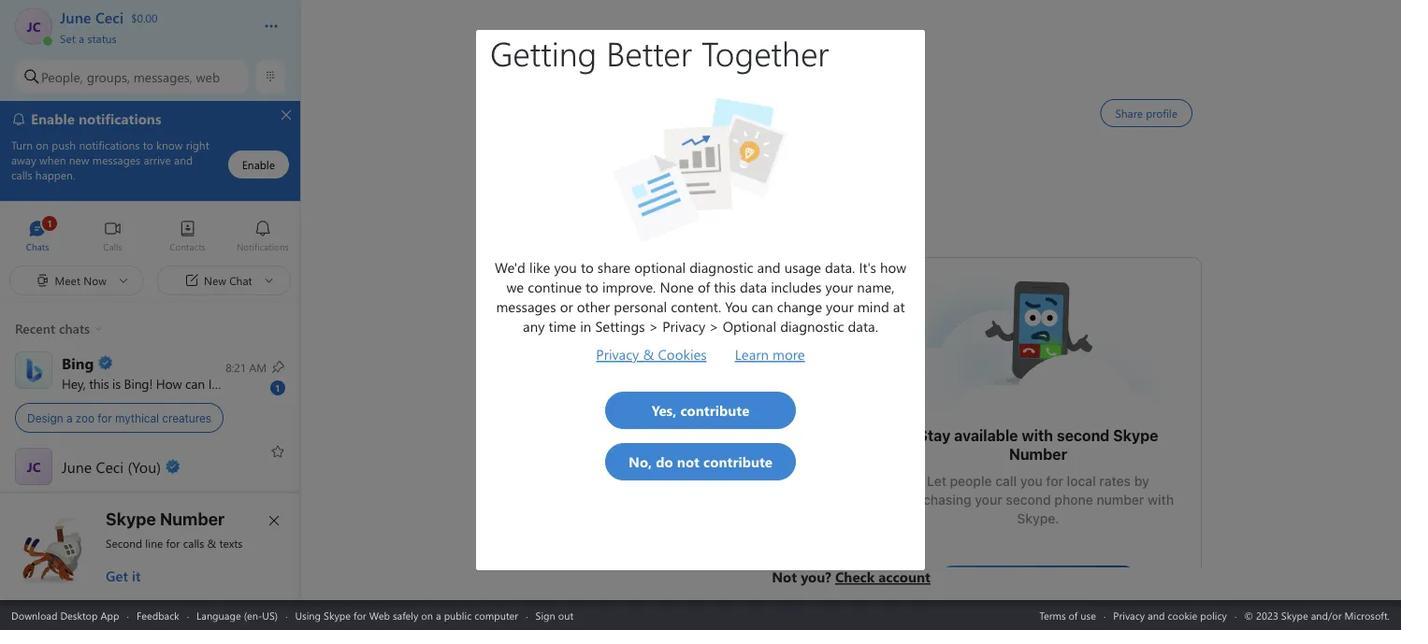 Task type: describe. For each thing, give the bounding box(es) containing it.
not you? check account
[[772, 568, 931, 587]]

number
[[1097, 493, 1145, 508]]

today?
[[267, 374, 304, 392]]

or
[[741, 483, 754, 499]]

0 vertical spatial anyone
[[738, 436, 791, 454]]

a for design
[[66, 411, 72, 424]]

account
[[879, 568, 931, 587]]

&
[[207, 536, 216, 551]]

this
[[89, 374, 109, 392]]

download desktop app
[[11, 609, 119, 623]]

second line for calls & texts
[[106, 536, 243, 551]]

sign
[[686, 483, 711, 499]]

people
[[950, 474, 992, 489]]

groups,
[[87, 68, 130, 85]]

i
[[208, 374, 212, 392]]

using skype for web safely on a public computer
[[295, 609, 518, 623]]

skype. inside the let people call you for local rates by purchasing your second phone number with skype.
[[1017, 511, 1060, 527]]

for left web
[[354, 609, 366, 623]]

terms
[[1040, 609, 1066, 623]]

calls
[[183, 536, 204, 551]]

sign out link
[[536, 609, 574, 623]]

feedback
[[136, 609, 179, 623]]

your
[[975, 493, 1003, 508]]

mythical
[[115, 411, 159, 424]]

app
[[101, 609, 119, 623]]

is
[[112, 374, 121, 392]]

skype inside 'stay available with second skype number'
[[1113, 427, 1159, 445]]

available
[[954, 427, 1018, 445]]

for right the zoo on the bottom left of the page
[[98, 411, 112, 424]]

by
[[1135, 474, 1150, 489]]

2 vertical spatial a
[[436, 609, 441, 623]]

phone
[[1055, 493, 1093, 508]]

help
[[215, 374, 239, 392]]

us)
[[262, 609, 278, 623]]

public
[[444, 609, 472, 623]]

set
[[60, 30, 76, 45]]

privacy and cookie policy link
[[1114, 609, 1227, 623]]

language (en-us) link
[[197, 609, 278, 623]]

people, groups, messages, web
[[41, 68, 220, 85]]

line
[[145, 536, 163, 551]]

check account link
[[835, 568, 931, 587]]

purchasing
[[903, 493, 972, 508]]

get
[[106, 567, 128, 586]]

skype number element
[[16, 509, 285, 586]]

set a status button
[[60, 26, 245, 45]]

sign out
[[536, 609, 574, 623]]

second inside the let people call you for local rates by purchasing your second phone number with skype.
[[1006, 493, 1051, 508]]

check
[[835, 568, 875, 587]]

easy
[[594, 436, 628, 454]]

number inside skype number element
[[160, 509, 225, 529]]

stay
[[918, 427, 951, 445]]

of
[[1069, 609, 1078, 623]]

can
[[185, 374, 205, 392]]

creatures
[[162, 411, 211, 424]]

set a status
[[60, 30, 117, 45]]

not
[[772, 568, 797, 587]]

desktop
[[60, 609, 98, 623]]

use
[[1081, 609, 1096, 623]]

language
[[197, 609, 241, 623]]

0 horizontal spatial on
[[421, 609, 433, 623]]

safely
[[393, 609, 419, 623]]

web
[[196, 68, 220, 85]]

out
[[558, 609, 574, 623]]

how
[[156, 374, 182, 392]]

you?
[[801, 568, 832, 587]]

let people call you for local rates by purchasing your second phone number with skype.
[[903, 474, 1178, 527]]

cookie
[[1168, 609, 1198, 623]]

using
[[295, 609, 321, 623]]



Task type: vqa. For each thing, say whether or not it's contained in the screenshot.
chat
no



Task type: locate. For each thing, give the bounding box(es) containing it.
second inside 'stay available with second skype number'
[[1057, 427, 1110, 445]]

for inside skype number element
[[166, 536, 180, 551]]

number up call
[[1009, 446, 1068, 464]]

stay available with second skype number
[[918, 427, 1162, 464]]

with inside the let people call you for local rates by purchasing your second phone number with skype.
[[1148, 493, 1174, 508]]

skype. down the 'invite'
[[619, 483, 661, 499]]

it
[[132, 567, 141, 586]]

skype.
[[619, 483, 661, 499], [1017, 511, 1060, 527]]

you right help
[[243, 374, 264, 392]]

feedback link
[[136, 609, 179, 623]]

no
[[665, 483, 682, 499]]

2 vertical spatial skype
[[324, 609, 351, 623]]

and
[[1148, 609, 1165, 623]]

people,
[[41, 68, 83, 85]]

language (en-us)
[[197, 609, 278, 623]]

ups
[[715, 483, 738, 499]]

get it
[[106, 567, 141, 586]]

number inside 'stay available with second skype number'
[[1009, 446, 1068, 464]]

hey, this is bing ! how can i help you today?
[[62, 374, 307, 392]]

share
[[568, 465, 604, 480]]

download desktop app link
[[11, 609, 119, 623]]

!
[[149, 374, 153, 392]]

1 horizontal spatial second
[[1057, 427, 1110, 445]]

skype right using
[[324, 609, 351, 623]]

they
[[790, 465, 817, 480]]

1 vertical spatial number
[[160, 509, 225, 529]]

second up local
[[1057, 427, 1110, 445]]

even
[[745, 465, 775, 480]]

1 vertical spatial skype
[[106, 509, 156, 529]]

texts
[[219, 536, 243, 551]]

share the invite with anyone even if they aren't on skype. no sign ups or downloads required.
[[560, 465, 828, 517]]

web
[[369, 609, 390, 623]]

downloads
[[757, 483, 824, 499]]

(en-
[[244, 609, 262, 623]]

anyone inside share the invite with anyone even if they aren't on skype. no sign ups or downloads required.
[[697, 465, 742, 480]]

number
[[1009, 446, 1068, 464], [160, 509, 225, 529]]

terms of use
[[1040, 609, 1096, 623]]

with inside share the invite with anyone even if they aren't on skype. no sign ups or downloads required.
[[667, 465, 694, 480]]

design a zoo for mythical creatures
[[27, 411, 211, 424]]

design
[[27, 411, 63, 424]]

2 horizontal spatial a
[[436, 609, 441, 623]]

local
[[1067, 474, 1096, 489]]

1 horizontal spatial on
[[600, 483, 615, 499]]

1 horizontal spatial a
[[79, 30, 84, 45]]

with inside 'stay available with second skype number'
[[1022, 427, 1053, 445]]

2 horizontal spatial skype
[[1113, 427, 1159, 445]]

download
[[11, 609, 57, 623]]

on
[[600, 483, 615, 499], [421, 609, 433, 623]]

a left the zoo on the bottom left of the page
[[66, 411, 72, 424]]

whosthis
[[982, 277, 1040, 297]]

1 vertical spatial a
[[66, 411, 72, 424]]

skype. down phone at the bottom right
[[1017, 511, 1060, 527]]

number up calls on the bottom of page
[[160, 509, 225, 529]]

0 vertical spatial you
[[243, 374, 264, 392]]

a inside button
[[79, 30, 84, 45]]

you right call
[[1020, 474, 1043, 489]]

1 vertical spatial on
[[421, 609, 433, 623]]

skype up by
[[1113, 427, 1159, 445]]

mansurfer
[[636, 286, 703, 306]]

invite
[[631, 465, 664, 480]]

second down call
[[1006, 493, 1051, 508]]

meetings
[[632, 436, 699, 454]]

for left local
[[1046, 474, 1064, 489]]

0 vertical spatial second
[[1057, 427, 1110, 445]]

if
[[778, 465, 786, 480]]

0 vertical spatial number
[[1009, 446, 1068, 464]]

with up 'no'
[[667, 465, 694, 480]]

skype number
[[106, 509, 225, 529]]

skype up second
[[106, 509, 156, 529]]

policy
[[1201, 609, 1227, 623]]

privacy
[[1114, 609, 1145, 623]]

the
[[607, 465, 627, 480]]

0 horizontal spatial number
[[160, 509, 225, 529]]

1 vertical spatial skype.
[[1017, 511, 1060, 527]]

1 vertical spatial anyone
[[697, 465, 742, 480]]

0 vertical spatial on
[[600, 483, 615, 499]]

required.
[[664, 502, 720, 517]]

for inside the let people call you for local rates by purchasing your second phone number with skype.
[[1046, 474, 1064, 489]]

sign
[[536, 609, 555, 623]]

on right safely
[[421, 609, 433, 623]]

1 vertical spatial second
[[1006, 493, 1051, 508]]

you inside the let people call you for local rates by purchasing your second phone number with skype.
[[1020, 474, 1043, 489]]

with right available
[[1022, 427, 1053, 445]]

easy meetings with anyone
[[594, 436, 791, 454]]

for
[[98, 411, 112, 424], [1046, 474, 1064, 489], [166, 536, 180, 551], [354, 609, 366, 623]]

1 vertical spatial you
[[1020, 474, 1043, 489]]

you
[[243, 374, 264, 392], [1020, 474, 1043, 489]]

0 horizontal spatial a
[[66, 411, 72, 424]]

using skype for web safely on a public computer link
[[295, 609, 518, 623]]

1 horizontal spatial skype
[[324, 609, 351, 623]]

for right line
[[166, 536, 180, 551]]

a left public
[[436, 609, 441, 623]]

a
[[79, 30, 84, 45], [66, 411, 72, 424], [436, 609, 441, 623]]

skype. inside share the invite with anyone even if they aren't on skype. no sign ups or downloads required.
[[619, 483, 661, 499]]

hey,
[[62, 374, 86, 392]]

let
[[927, 474, 947, 489]]

a right the set
[[79, 30, 84, 45]]

0 horizontal spatial second
[[1006, 493, 1051, 508]]

1 horizontal spatial you
[[1020, 474, 1043, 489]]

anyone up ups
[[697, 465, 742, 480]]

anyone up even
[[738, 436, 791, 454]]

0 horizontal spatial skype
[[106, 509, 156, 529]]

rates
[[1100, 474, 1131, 489]]

with up ups
[[703, 436, 734, 454]]

computer
[[475, 609, 518, 623]]

zoo
[[76, 411, 95, 424]]

call
[[996, 474, 1017, 489]]

0 vertical spatial skype
[[1113, 427, 1159, 445]]

second
[[1057, 427, 1110, 445], [1006, 493, 1051, 508]]

tab list
[[0, 211, 300, 263]]

skype
[[1113, 427, 1159, 445], [106, 509, 156, 529], [324, 609, 351, 623]]

1 horizontal spatial number
[[1009, 446, 1068, 464]]

1 horizontal spatial skype.
[[1017, 511, 1060, 527]]

terms of use link
[[1040, 609, 1096, 623]]

0 horizontal spatial skype.
[[619, 483, 661, 499]]

on inside share the invite with anyone even if they aren't on skype. no sign ups or downloads required.
[[600, 483, 615, 499]]

0 horizontal spatial you
[[243, 374, 264, 392]]

with down by
[[1148, 493, 1174, 508]]

0 vertical spatial skype.
[[619, 483, 661, 499]]

status
[[87, 30, 117, 45]]

anyone
[[738, 436, 791, 454], [697, 465, 742, 480]]

second
[[106, 536, 142, 551]]

privacy and cookie policy
[[1114, 609, 1227, 623]]

on down the
[[600, 483, 615, 499]]

0 vertical spatial a
[[79, 30, 84, 45]]

a for set
[[79, 30, 84, 45]]

bing
[[124, 374, 149, 392]]



